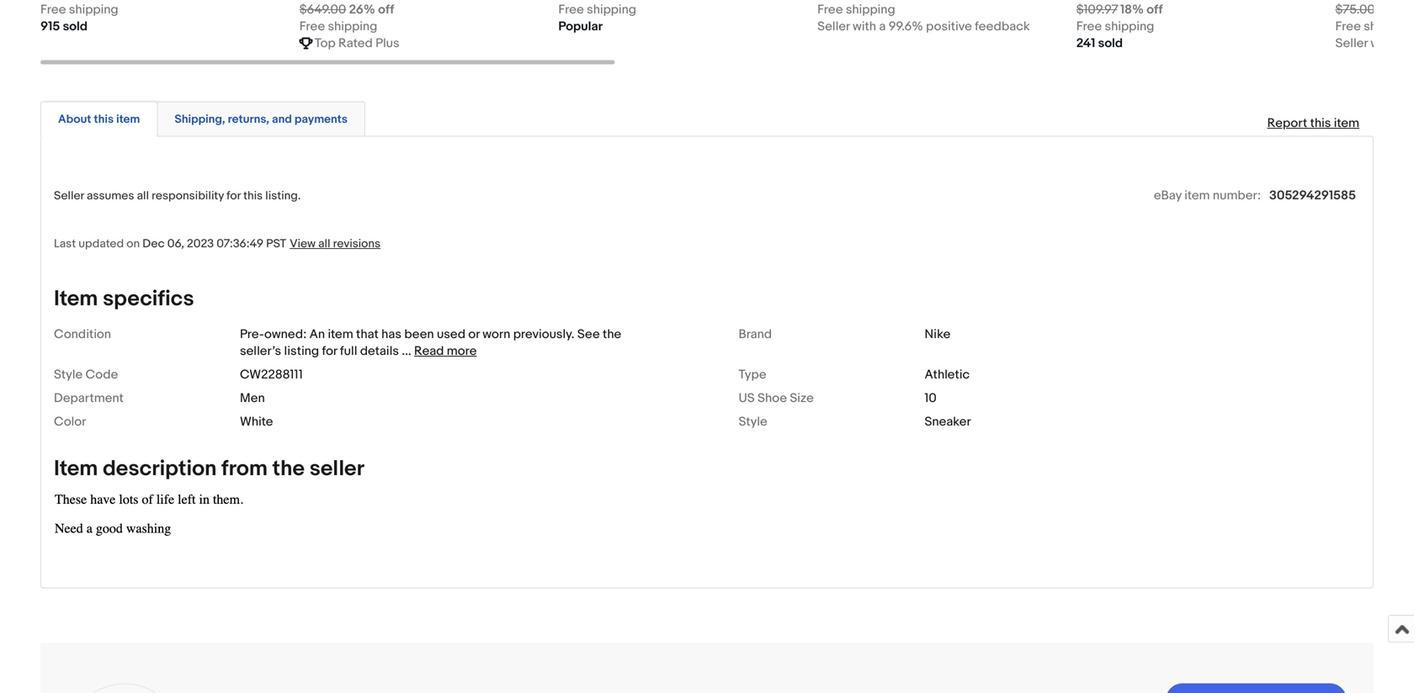 Task type: describe. For each thing, give the bounding box(es) containing it.
shipping inside free shipping seller with a 99.6% positive feedback
[[846, 2, 895, 17]]

style for style code
[[54, 368, 83, 383]]

shipping inside $109.97 18% off free shipping 241 sold
[[1105, 19, 1154, 34]]

previously.
[[513, 327, 575, 342]]

18%
[[1120, 2, 1144, 17]]

ebay
[[1154, 188, 1182, 203]]

sold inside free shipping 915 sold
[[63, 19, 88, 34]]

this for report
[[1310, 116, 1331, 131]]

assumes
[[87, 189, 134, 203]]

from
[[221, 456, 268, 482]]

last
[[54, 237, 76, 251]]

1 vertical spatial the
[[272, 456, 305, 482]]

item for item description from the seller
[[54, 456, 98, 482]]

...
[[402, 344, 411, 359]]

style for style
[[739, 415, 767, 430]]

on
[[126, 237, 140, 251]]

for inside pre-owned: an item that has been used or worn previously. see the seller's listing for full details ...
[[322, 344, 337, 359]]

off for $109.97 18% off free shipping 241 sold
[[1147, 2, 1163, 17]]

pre-
[[240, 327, 264, 342]]

dec
[[142, 237, 165, 251]]

06,
[[167, 237, 184, 251]]

2023
[[187, 237, 214, 251]]

free shipping text field for seller
[[817, 1, 895, 18]]

pre-owned: an item that has been used or worn previously. see the seller's listing for full details ...
[[240, 327, 621, 359]]

sneaker
[[925, 415, 971, 430]]

previous price $75.00 7% off text field
[[1335, 1, 1414, 18]]

seller's
[[240, 344, 281, 359]]

915
[[40, 19, 60, 34]]

1 vertical spatial all
[[318, 237, 330, 251]]

free shipping text field for 915
[[40, 1, 118, 18]]

plus
[[376, 36, 400, 51]]

size
[[790, 391, 814, 406]]

free shipping seller with a 99.6% positive feedback
[[817, 2, 1030, 34]]

popular
[[558, 19, 603, 34]]

specifics
[[103, 286, 194, 312]]

about
[[58, 112, 91, 127]]

or
[[468, 327, 480, 342]]

0 horizontal spatial for
[[227, 189, 241, 203]]

and
[[272, 112, 292, 127]]

top
[[315, 36, 336, 51]]

an
[[309, 327, 325, 342]]

off for $649.00 26% off free shipping
[[378, 2, 394, 17]]

free inside $109.97 18% off free shipping 241 sold
[[1076, 19, 1102, 34]]

report this item link
[[1259, 107, 1368, 139]]

shipping,
[[175, 112, 225, 127]]

free inside free shipping seller with a 99.6% positive feedback
[[817, 2, 843, 17]]

positive
[[926, 19, 972, 34]]

Popular text field
[[558, 18, 603, 35]]

us
[[739, 391, 755, 406]]

99.6%
[[889, 19, 923, 34]]

free inside $75.00 free shipping seller with a 99
[[1335, 19, 1361, 34]]

rated
[[338, 36, 373, 51]]

Seller with a 99 text field
[[1335, 35, 1414, 52]]

shipping, returns, and payments
[[175, 112, 348, 127]]

shipping inside free shipping 915 sold
[[69, 2, 118, 17]]

been
[[404, 327, 434, 342]]

305294291585
[[1269, 188, 1356, 203]]

with inside $75.00 free shipping seller with a 99
[[1371, 36, 1394, 51]]

last updated on dec 06, 2023 07:36:49 pst view all revisions
[[54, 237, 381, 251]]

Seller with a 99.6% positive feedback text field
[[817, 18, 1030, 35]]

shipping inside $75.00 free shipping seller with a 99
[[1364, 19, 1413, 34]]

style code
[[54, 368, 118, 383]]

cw2288111
[[240, 368, 303, 383]]

free shipping 915 sold
[[40, 2, 118, 34]]

description
[[103, 456, 217, 482]]

worn
[[483, 327, 510, 342]]

item specifics
[[54, 286, 194, 312]]

listing
[[284, 344, 319, 359]]

free shipping text field for popular
[[558, 1, 636, 18]]

feedback
[[975, 19, 1030, 34]]

$109.97 18% off free shipping 241 sold
[[1076, 2, 1163, 51]]

more
[[447, 344, 477, 359]]

returns,
[[228, 112, 269, 127]]

a inside $75.00 free shipping seller with a 99
[[1397, 36, 1404, 51]]

$75.00 free shipping seller with a 99
[[1335, 2, 1414, 51]]

about this item button
[[58, 112, 140, 127]]

item for item specifics
[[54, 286, 98, 312]]

responsibility
[[152, 189, 224, 203]]

$649.00
[[299, 2, 346, 17]]

a inside free shipping seller with a 99.6% positive feedback
[[879, 19, 886, 34]]

updated
[[79, 237, 124, 251]]

this for about
[[94, 112, 114, 127]]

seller inside $75.00 free shipping seller with a 99
[[1335, 36, 1368, 51]]

free shipping popular
[[558, 2, 636, 34]]

1 horizontal spatial this
[[243, 189, 263, 203]]

seller
[[310, 456, 364, 482]]

item inside pre-owned: an item that has been used or worn previously. see the seller's listing for full details ...
[[328, 327, 353, 342]]

shipping inside $649.00 26% off free shipping
[[328, 19, 377, 34]]

241
[[1076, 36, 1095, 51]]



Task type: vqa. For each thing, say whether or not it's contained in the screenshot.
FULL
yes



Task type: locate. For each thing, give the bounding box(es) containing it.
used
[[437, 327, 466, 342]]

with inside free shipping seller with a 99.6% positive feedback
[[853, 19, 876, 34]]

shipping
[[69, 2, 118, 17], [587, 2, 636, 17], [846, 2, 895, 17], [328, 19, 377, 34], [1105, 19, 1154, 34], [1364, 19, 1413, 34]]

0 vertical spatial item
[[54, 286, 98, 312]]

type
[[739, 368, 766, 383]]

shipping, returns, and payments button
[[175, 112, 348, 127]]

shipping up 915 sold text field
[[69, 2, 118, 17]]

0 horizontal spatial seller
[[54, 189, 84, 203]]

this left listing.
[[243, 189, 263, 203]]

read more button
[[414, 344, 477, 359]]

2 item from the top
[[54, 456, 98, 482]]

07:36:49
[[217, 237, 264, 251]]

0 horizontal spatial off
[[378, 2, 394, 17]]

item description from the seller
[[54, 456, 364, 482]]

with left 99 at top right
[[1371, 36, 1394, 51]]

previous price $649.00 26% off text field
[[299, 1, 394, 18]]

0 vertical spatial seller
[[817, 19, 850, 34]]

1 horizontal spatial a
[[1397, 36, 1404, 51]]

white
[[240, 415, 273, 430]]

free inside free shipping popular
[[558, 2, 584, 17]]

915 sold text field
[[40, 18, 88, 35]]

0 horizontal spatial all
[[137, 189, 149, 203]]

free inside $649.00 26% off free shipping
[[299, 19, 325, 34]]

department
[[54, 391, 124, 406]]

0 vertical spatial the
[[603, 327, 621, 342]]

99
[[1407, 36, 1414, 51]]

26%
[[349, 2, 375, 17]]

1 vertical spatial a
[[1397, 36, 1404, 51]]

241 sold text field
[[1076, 35, 1123, 52]]

shipping inside free shipping popular
[[587, 2, 636, 17]]

with left 99.6%
[[853, 19, 876, 34]]

$109.97
[[1076, 2, 1117, 17]]

a
[[879, 19, 886, 34], [1397, 36, 1404, 51]]

this right report
[[1310, 116, 1331, 131]]

off inside $649.00 26% off free shipping
[[378, 2, 394, 17]]

seller down $75.00
[[1335, 36, 1368, 51]]

off inside $109.97 18% off free shipping 241 sold
[[1147, 2, 1163, 17]]

0 horizontal spatial this
[[94, 112, 114, 127]]

0 vertical spatial style
[[54, 368, 83, 383]]

free inside free shipping 915 sold
[[40, 2, 66, 17]]

color
[[54, 415, 86, 430]]

2 horizontal spatial seller
[[1335, 36, 1368, 51]]

off
[[378, 2, 394, 17], [1147, 2, 1163, 17]]

the right 'see'
[[603, 327, 621, 342]]

Free shipping text field
[[40, 1, 118, 18], [558, 1, 636, 18], [817, 1, 895, 18], [299, 18, 377, 35], [1335, 18, 1413, 35]]

shoe
[[758, 391, 787, 406]]

brand
[[739, 327, 772, 342]]

this inside about this item button
[[94, 112, 114, 127]]

report
[[1267, 116, 1307, 131]]

1 vertical spatial with
[[1371, 36, 1394, 51]]

payments
[[295, 112, 348, 127]]

view
[[290, 237, 316, 251]]

1 vertical spatial seller
[[1335, 36, 1368, 51]]

1 off from the left
[[378, 2, 394, 17]]

0 vertical spatial all
[[137, 189, 149, 203]]

2 horizontal spatial this
[[1310, 116, 1331, 131]]

item right "about"
[[116, 112, 140, 127]]

item up full
[[328, 327, 353, 342]]

1 horizontal spatial with
[[1371, 36, 1394, 51]]

Top Rated Plus text field
[[315, 35, 400, 52]]

the right from in the bottom of the page
[[272, 456, 305, 482]]

full
[[340, 344, 357, 359]]

item down color
[[54, 456, 98, 482]]

condition
[[54, 327, 111, 342]]

that
[[356, 327, 379, 342]]

tab list
[[40, 98, 1374, 137]]

item up condition
[[54, 286, 98, 312]]

sold right 915
[[63, 19, 88, 34]]

a left 99.6%
[[879, 19, 886, 34]]

tab list containing about this item
[[40, 98, 1374, 137]]

0 horizontal spatial sold
[[63, 19, 88, 34]]

0 horizontal spatial with
[[853, 19, 876, 34]]

free shipping text field up popular
[[558, 1, 636, 18]]

all right view
[[318, 237, 330, 251]]

this inside report this item link
[[1310, 116, 1331, 131]]

for right responsibility
[[227, 189, 241, 203]]

about this item
[[58, 112, 140, 127]]

2 vertical spatial seller
[[54, 189, 84, 203]]

seller inside free shipping seller with a 99.6% positive feedback
[[817, 19, 850, 34]]

has
[[381, 327, 401, 342]]

free shipping text field up 915
[[40, 1, 118, 18]]

athletic
[[925, 368, 970, 383]]

0 horizontal spatial style
[[54, 368, 83, 383]]

off right '18%'
[[1147, 2, 1163, 17]]

item
[[54, 286, 98, 312], [54, 456, 98, 482]]

$649.00 26% off free shipping
[[299, 2, 394, 34]]

seller left assumes on the left of page
[[54, 189, 84, 203]]

report this item
[[1267, 116, 1359, 131]]

1 horizontal spatial off
[[1147, 2, 1163, 17]]

1 horizontal spatial sold
[[1098, 36, 1123, 51]]

listing.
[[265, 189, 301, 203]]

top rated plus
[[315, 36, 400, 51]]

style down the us
[[739, 415, 767, 430]]

1 vertical spatial item
[[54, 456, 98, 482]]

0 horizontal spatial the
[[272, 456, 305, 482]]

ebay item number: 305294291585
[[1154, 188, 1356, 203]]

code
[[85, 368, 118, 383]]

owned:
[[264, 327, 307, 342]]

the inside pre-owned: an item that has been used or worn previously. see the seller's listing for full details ...
[[603, 327, 621, 342]]

nike
[[925, 327, 951, 342]]

previous price $109.97 18% off text field
[[1076, 1, 1163, 18]]

0 vertical spatial a
[[879, 19, 886, 34]]

item right report
[[1334, 116, 1359, 131]]

2 off from the left
[[1147, 2, 1163, 17]]

1 horizontal spatial for
[[322, 344, 337, 359]]

style up the department
[[54, 368, 83, 383]]

revisions
[[333, 237, 381, 251]]

shipping up 99.6%
[[846, 2, 895, 17]]

read more
[[414, 344, 477, 359]]

off right 26%
[[378, 2, 394, 17]]

1 horizontal spatial style
[[739, 415, 767, 430]]

1 horizontal spatial all
[[318, 237, 330, 251]]

shipping up the seller with a 99 text field
[[1364, 19, 1413, 34]]

details
[[360, 344, 399, 359]]

this right "about"
[[94, 112, 114, 127]]

0 vertical spatial for
[[227, 189, 241, 203]]

1 vertical spatial sold
[[1098, 36, 1123, 51]]

0 horizontal spatial a
[[879, 19, 886, 34]]

read
[[414, 344, 444, 359]]

pst
[[266, 237, 286, 251]]

1 vertical spatial style
[[739, 415, 767, 430]]

sold down free shipping text field
[[1098, 36, 1123, 51]]

free shipping text field up 99.6%
[[817, 1, 895, 18]]

0 vertical spatial sold
[[63, 19, 88, 34]]

for
[[227, 189, 241, 203], [322, 344, 337, 359]]

with
[[853, 19, 876, 34], [1371, 36, 1394, 51]]

1 item from the top
[[54, 286, 98, 312]]

Free shipping text field
[[1076, 18, 1154, 35]]

1 horizontal spatial the
[[603, 327, 621, 342]]

see
[[577, 327, 600, 342]]

the
[[603, 327, 621, 342], [272, 456, 305, 482]]

all right assumes on the left of page
[[137, 189, 149, 203]]

1 horizontal spatial seller
[[817, 19, 850, 34]]

seller assumes all responsibility for this listing.
[[54, 189, 301, 203]]

item inside button
[[116, 112, 140, 127]]

for left full
[[322, 344, 337, 359]]

number:
[[1213, 188, 1261, 203]]

this
[[94, 112, 114, 127], [1310, 116, 1331, 131], [243, 189, 263, 203]]

view all revisions link
[[286, 236, 381, 251]]

10
[[925, 391, 937, 406]]

free shipping text field up top
[[299, 18, 377, 35]]

us shoe size
[[739, 391, 814, 406]]

item
[[116, 112, 140, 127], [1334, 116, 1359, 131], [1185, 188, 1210, 203], [328, 327, 353, 342]]

seller left 99.6%
[[817, 19, 850, 34]]

sold inside $109.97 18% off free shipping 241 sold
[[1098, 36, 1123, 51]]

men
[[240, 391, 265, 406]]

a left 99 at top right
[[1397, 36, 1404, 51]]

shipping down '18%'
[[1105, 19, 1154, 34]]

all
[[137, 189, 149, 203], [318, 237, 330, 251]]

shipping up popular
[[587, 2, 636, 17]]

0 vertical spatial with
[[853, 19, 876, 34]]

1 vertical spatial for
[[322, 344, 337, 359]]

$75.00
[[1335, 2, 1375, 17]]

item right "ebay"
[[1185, 188, 1210, 203]]

shipping up rated
[[328, 19, 377, 34]]

free shipping text field down $75.00
[[1335, 18, 1413, 35]]



